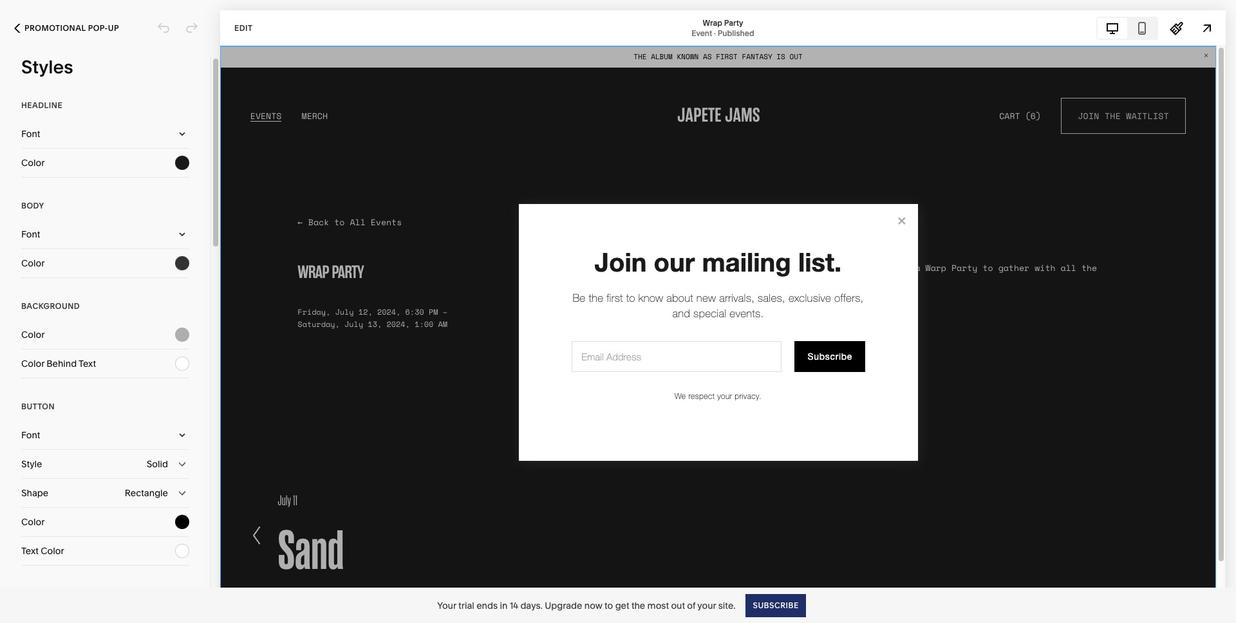 Task type: vqa. For each thing, say whether or not it's contained in the screenshot.


Task type: describe. For each thing, give the bounding box(es) containing it.
promotional pop-up
[[24, 23, 119, 33]]

color behind text
[[21, 358, 96, 370]]

color up background
[[21, 258, 45, 269]]

pop-
[[88, 23, 108, 33]]

newsletter
[[21, 589, 75, 599]]

undo image
[[157, 21, 171, 35]]

font button for headline
[[21, 120, 189, 148]]

font button for body
[[21, 220, 189, 249]]

rectangle
[[125, 488, 168, 499]]

published
[[718, 28, 755, 38]]

14
[[510, 600, 519, 612]]

2 color button from the top
[[21, 249, 189, 278]]

Shape field
[[21, 479, 189, 508]]

of
[[688, 600, 696, 612]]

behind
[[47, 358, 77, 370]]

to
[[605, 600, 613, 612]]

the
[[632, 600, 646, 612]]

subscribe button
[[746, 594, 806, 617]]

·
[[714, 28, 716, 38]]

color down background
[[21, 329, 45, 341]]

up for promotional pop-up
[[108, 23, 119, 33]]

party
[[725, 18, 744, 27]]

get
[[616, 600, 630, 612]]

your trial ends in 14 days. upgrade now to get the most out of your site.
[[438, 600, 736, 612]]

button
[[21, 402, 55, 412]]

font for headline
[[21, 128, 40, 140]]

shape
[[21, 488, 48, 499]]

color left behind
[[21, 358, 44, 370]]

0 horizontal spatial text
[[21, 546, 39, 557]]

subscribe
[[753, 601, 799, 610]]

0 vertical spatial text
[[79, 358, 96, 370]]

your
[[438, 600, 457, 612]]

font for button
[[21, 430, 40, 441]]

color behind text button
[[21, 350, 189, 378]]

newsletter sign up
[[21, 589, 111, 599]]

background
[[21, 301, 80, 311]]

promotional pop-up button
[[0, 14, 133, 43]]



Task type: locate. For each thing, give the bounding box(es) containing it.
upgrade
[[545, 600, 583, 612]]

3 font button from the top
[[21, 421, 189, 450]]

color up the body
[[21, 157, 45, 169]]

body
[[21, 201, 44, 211]]

font down the body
[[21, 229, 40, 240]]

up right the sign on the bottom of page
[[99, 589, 111, 599]]

font up style
[[21, 430, 40, 441]]

site.
[[719, 600, 736, 612]]

up inside button
[[108, 23, 119, 33]]

text
[[79, 358, 96, 370], [21, 546, 39, 557]]

font down headline
[[21, 128, 40, 140]]

most
[[648, 600, 669, 612]]

up
[[108, 23, 119, 33], [99, 589, 111, 599]]

2 vertical spatial font
[[21, 430, 40, 441]]

Style field
[[21, 450, 189, 479]]

tab list
[[1098, 18, 1158, 38]]

edit
[[234, 23, 253, 33]]

edit button
[[226, 16, 261, 40]]

in
[[500, 600, 508, 612]]

font button
[[21, 120, 189, 148], [21, 220, 189, 249], [21, 421, 189, 450]]

wrap
[[703, 18, 723, 27]]

text color button
[[21, 537, 189, 566]]

text right behind
[[79, 358, 96, 370]]

0 vertical spatial up
[[108, 23, 119, 33]]

3 color button from the top
[[21, 321, 189, 349]]

now
[[585, 600, 603, 612]]

1 color button from the top
[[21, 149, 189, 177]]

trial
[[459, 600, 475, 612]]

up for newsletter sign up
[[99, 589, 111, 599]]

2 font from the top
[[21, 229, 40, 240]]

1 vertical spatial text
[[21, 546, 39, 557]]

1 font from the top
[[21, 128, 40, 140]]

wrap party event · published
[[692, 18, 755, 38]]

4 color button from the top
[[21, 508, 189, 537]]

color
[[21, 157, 45, 169], [21, 258, 45, 269], [21, 329, 45, 341], [21, 358, 44, 370], [21, 517, 45, 528], [41, 546, 64, 557]]

ends
[[477, 600, 498, 612]]

redo image
[[185, 21, 199, 35]]

2 font button from the top
[[21, 220, 189, 249]]

0 vertical spatial font button
[[21, 120, 189, 148]]

0 vertical spatial font
[[21, 128, 40, 140]]

1 vertical spatial font button
[[21, 220, 189, 249]]

1 vertical spatial up
[[99, 589, 111, 599]]

font for body
[[21, 229, 40, 240]]

2 vertical spatial font button
[[21, 421, 189, 450]]

text color
[[21, 546, 64, 557]]

out
[[671, 600, 685, 612]]

event
[[692, 28, 713, 38]]

1 horizontal spatial text
[[79, 358, 96, 370]]

style
[[21, 459, 42, 470]]

headline
[[21, 100, 63, 110]]

font
[[21, 128, 40, 140], [21, 229, 40, 240], [21, 430, 40, 441]]

styles
[[21, 56, 73, 78]]

text up "newsletter"
[[21, 546, 39, 557]]

days.
[[521, 600, 543, 612]]

sign
[[77, 589, 97, 599]]

color up "newsletter"
[[41, 546, 64, 557]]

solid
[[147, 459, 168, 470]]

your
[[698, 600, 717, 612]]

color down shape
[[21, 517, 45, 528]]

promotional
[[24, 23, 86, 33]]

font button for button
[[21, 421, 189, 450]]

1 vertical spatial font
[[21, 229, 40, 240]]

3 font from the top
[[21, 430, 40, 441]]

up left 'undo' icon
[[108, 23, 119, 33]]

1 font button from the top
[[21, 120, 189, 148]]

color button
[[21, 149, 189, 177], [21, 249, 189, 278], [21, 321, 189, 349], [21, 508, 189, 537]]



